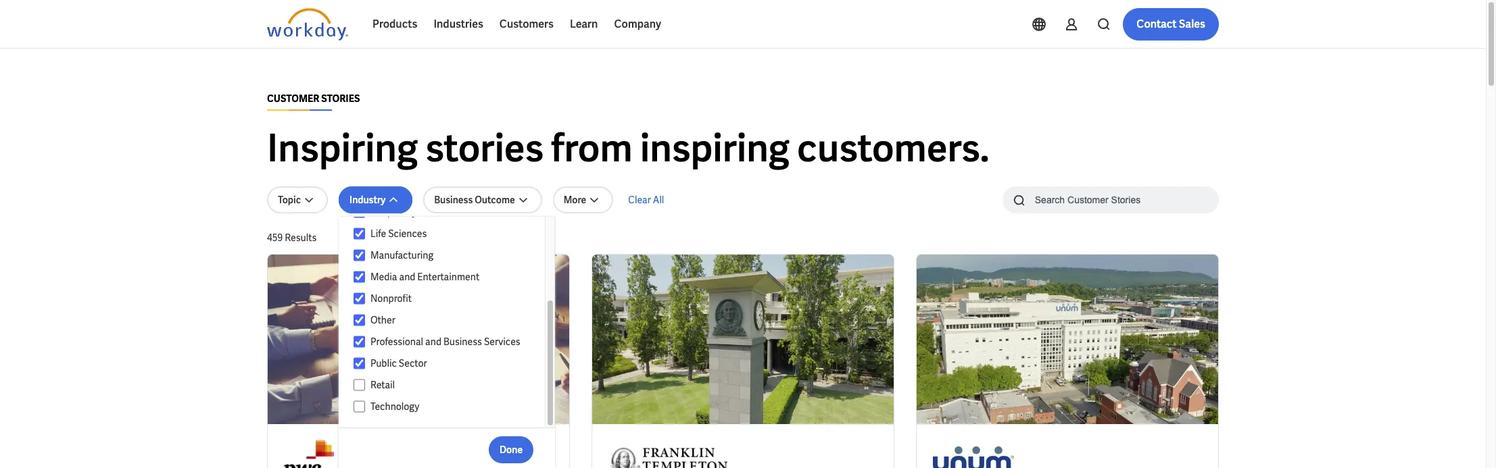 Task type: locate. For each thing, give the bounding box(es) containing it.
learn button
[[562, 8, 606, 41]]

inspiring stories from inspiring customers.
[[267, 124, 990, 173]]

sciences
[[388, 228, 427, 240]]

1 horizontal spatial and
[[425, 336, 442, 348]]

business
[[434, 194, 473, 206], [444, 336, 482, 348]]

1 vertical spatial business
[[444, 336, 482, 348]]

media and entertainment
[[370, 271, 480, 283]]

all
[[653, 194, 664, 206]]

0 vertical spatial business
[[434, 194, 473, 206]]

inspiring
[[267, 124, 418, 173]]

media
[[370, 271, 397, 283]]

customers button
[[491, 8, 562, 41]]

459 results
[[267, 232, 317, 244]]

business up the life sciences link
[[434, 194, 473, 206]]

retail
[[370, 379, 395, 392]]

None checkbox
[[354, 206, 365, 218], [354, 228, 365, 240], [354, 250, 365, 262], [354, 293, 365, 305], [354, 314, 365, 327], [354, 358, 365, 370], [354, 206, 365, 218], [354, 228, 365, 240], [354, 250, 365, 262], [354, 293, 365, 305], [354, 314, 365, 327], [354, 358, 365, 370]]

business down other link
[[444, 336, 482, 348]]

Search Customer Stories text field
[[1027, 188, 1193, 212]]

professional
[[370, 336, 423, 348]]

from
[[551, 124, 633, 173]]

0 horizontal spatial and
[[399, 271, 415, 283]]

None checkbox
[[354, 271, 365, 283], [354, 336, 365, 348], [354, 379, 365, 392], [354, 401, 365, 413], [354, 271, 365, 283], [354, 336, 365, 348], [354, 379, 365, 392], [354, 401, 365, 413]]

clear all
[[628, 194, 664, 206]]

and for professional
[[425, 336, 442, 348]]

topic
[[278, 194, 301, 206]]

and
[[399, 271, 415, 283], [425, 336, 442, 348]]

technology
[[370, 401, 419, 413]]

public sector
[[370, 358, 427, 370]]

sales
[[1179, 17, 1206, 31]]

and up the public sector link
[[425, 336, 442, 348]]

pricewaterhousecoopers global licensing services corporation (pwc) image
[[284, 441, 334, 469]]

0 vertical spatial and
[[399, 271, 415, 283]]

customers.
[[797, 124, 990, 173]]

contact sales
[[1137, 17, 1206, 31]]

learn
[[570, 17, 598, 31]]

1 vertical spatial and
[[425, 336, 442, 348]]

and down manufacturing
[[399, 271, 415, 283]]

industries button
[[426, 8, 491, 41]]

business outcome
[[434, 194, 515, 206]]

more
[[564, 194, 586, 206]]

nonprofit link
[[365, 291, 532, 307]]

company button
[[606, 8, 669, 41]]

hospitality
[[370, 206, 417, 218]]

more button
[[553, 187, 613, 214]]

and inside 'link'
[[399, 271, 415, 283]]



Task type: vqa. For each thing, say whether or not it's contained in the screenshot.
the bottommost as
no



Task type: describe. For each thing, give the bounding box(es) containing it.
professional and business services
[[370, 336, 520, 348]]

and for media
[[399, 271, 415, 283]]

clear
[[628, 194, 651, 206]]

hospitality link
[[365, 204, 532, 220]]

contact sales link
[[1123, 8, 1219, 41]]

stories
[[321, 93, 360, 105]]

sector
[[399, 358, 427, 370]]

professional and business services link
[[365, 334, 532, 350]]

industry
[[350, 194, 386, 206]]

business inside the business outcome button
[[434, 194, 473, 206]]

contact
[[1137, 17, 1177, 31]]

business inside 'professional and business services' link
[[444, 336, 482, 348]]

manufacturing
[[370, 250, 434, 262]]

life sciences link
[[365, 226, 532, 242]]

results
[[285, 232, 317, 244]]

done
[[500, 444, 523, 456]]

public sector link
[[365, 356, 532, 372]]

products
[[373, 17, 417, 31]]

459
[[267, 232, 283, 244]]

go to the homepage image
[[267, 8, 348, 41]]

industries
[[434, 17, 483, 31]]

clear all button
[[624, 187, 668, 214]]

entertainment
[[417, 271, 480, 283]]

done button
[[489, 436, 534, 464]]

media and entertainment link
[[365, 269, 532, 285]]

inspiring
[[640, 124, 790, 173]]

company
[[614, 17, 661, 31]]

unum image
[[933, 441, 1014, 469]]

public
[[370, 358, 397, 370]]

other
[[370, 314, 395, 327]]

customer stories
[[267, 93, 360, 105]]

business outcome button
[[423, 187, 542, 214]]

technology link
[[365, 399, 532, 415]]

products button
[[364, 8, 426, 41]]

life sciences
[[370, 228, 427, 240]]

franklin templeton companies, llc image
[[609, 441, 728, 469]]

retail link
[[365, 377, 532, 394]]

outcome
[[475, 194, 515, 206]]

other link
[[365, 312, 532, 329]]

manufacturing link
[[365, 247, 532, 264]]

life
[[370, 228, 386, 240]]

stories
[[425, 124, 544, 173]]

nonprofit
[[370, 293, 412, 305]]

industry button
[[339, 187, 413, 214]]

topic button
[[267, 187, 328, 214]]

services
[[484, 336, 520, 348]]

customers
[[500, 17, 554, 31]]

customer
[[267, 93, 319, 105]]



